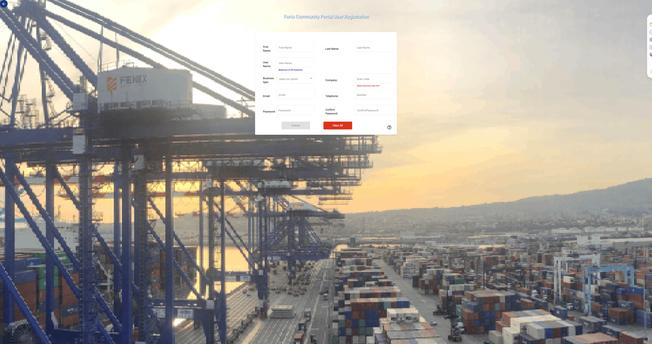 Task type: vqa. For each thing, say whether or not it's contained in the screenshot.
the launched
no



Task type: describe. For each thing, give the bounding box(es) containing it.
no color image
[[387, 125, 392, 130]]

User Name field
[[279, 62, 313, 65]]

First Name field
[[279, 46, 313, 49]]

no color image
[[2, 2, 6, 6]]

Scac code text field
[[357, 78, 391, 81]]

ConfirmPassword password field
[[357, 109, 391, 112]]



Task type: locate. For each thing, give the bounding box(es) containing it.
Number field
[[357, 94, 391, 97]]

Last Name field
[[357, 46, 391, 49]]

Email field
[[279, 94, 313, 97]]

Password password field
[[279, 109, 313, 112]]



